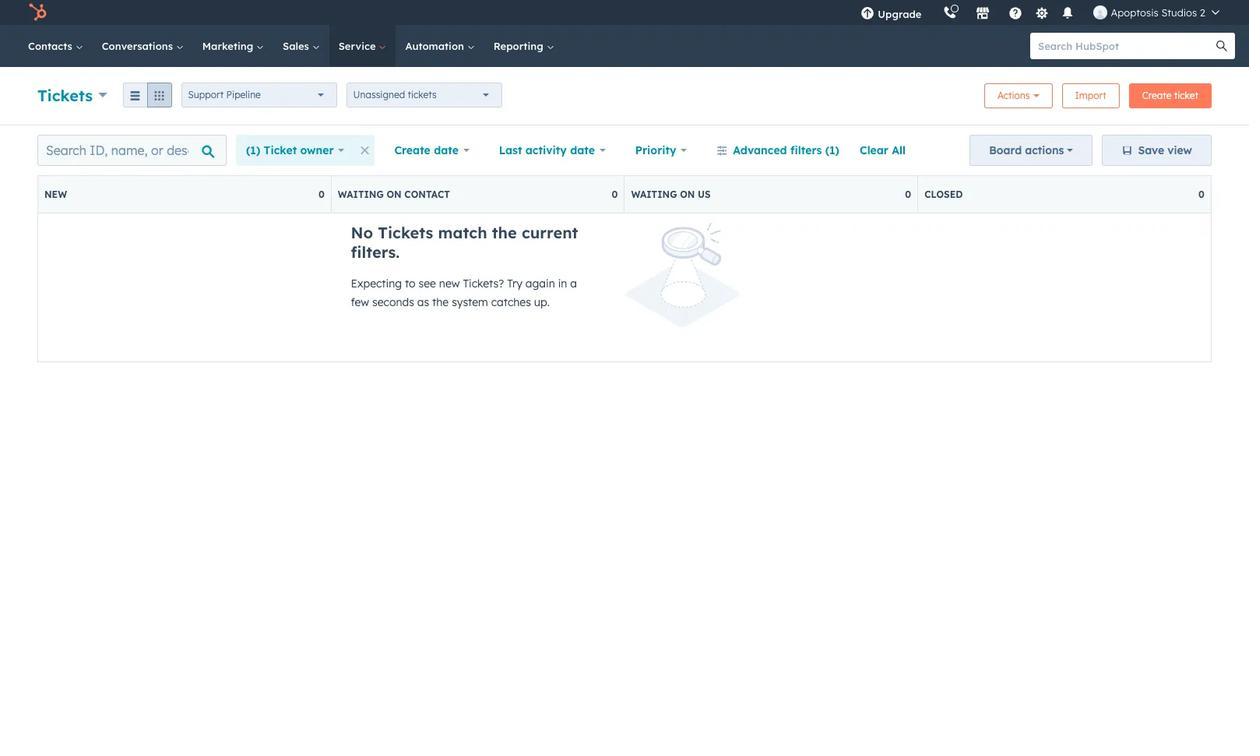 Task type: describe. For each thing, give the bounding box(es) containing it.
2
[[1200, 6, 1206, 19]]

catches
[[491, 295, 531, 309]]

tickets inside no tickets match the current filters.
[[378, 223, 433, 242]]

marketplaces button
[[967, 0, 1000, 25]]

clear all
[[860, 143, 906, 157]]

(1) ticket owner button
[[236, 135, 355, 166]]

waiting on contact
[[338, 189, 450, 200]]

sales link
[[274, 25, 329, 67]]

search image
[[1217, 41, 1228, 51]]

as
[[417, 295, 429, 309]]

on for us
[[680, 189, 695, 200]]

marketing link
[[193, 25, 274, 67]]

conversations
[[102, 40, 176, 52]]

tickets?
[[463, 277, 504, 291]]

studios
[[1162, 6, 1198, 19]]

board actions
[[990, 143, 1065, 157]]

support pipeline
[[188, 89, 261, 101]]

import
[[1076, 90, 1107, 101]]

0 for closed
[[1199, 189, 1205, 200]]

last activity date button
[[489, 135, 616, 166]]

tickets button
[[37, 84, 107, 106]]

new
[[439, 277, 460, 291]]

actions button
[[985, 83, 1053, 108]]

calling icon image
[[944, 6, 958, 20]]

contact
[[405, 189, 450, 200]]

last
[[499, 143, 522, 157]]

marketing
[[202, 40, 256, 52]]

(1) inside advanced filters (1) button
[[826, 143, 840, 157]]

0 for waiting on contact
[[612, 189, 618, 200]]

apoptosis studios 2 button
[[1085, 0, 1229, 25]]

hubspot image
[[28, 3, 47, 22]]

expecting to see new tickets? try again in a few seconds as the system catches up.
[[351, 277, 577, 309]]

service link
[[329, 25, 396, 67]]

create date
[[395, 143, 459, 157]]

unassigned tickets
[[353, 89, 437, 101]]

all
[[892, 143, 906, 157]]

activity
[[526, 143, 567, 157]]

(1) inside '(1) ticket owner' popup button
[[246, 143, 260, 157]]

contacts link
[[19, 25, 92, 67]]

create ticket button
[[1129, 83, 1212, 108]]

tickets
[[408, 89, 437, 101]]

try
[[507, 277, 523, 291]]

calling icon button
[[938, 2, 964, 23]]

tickets inside popup button
[[37, 85, 93, 105]]

few
[[351, 295, 369, 309]]

conversations link
[[92, 25, 193, 67]]

import button
[[1062, 83, 1120, 108]]

see
[[419, 277, 436, 291]]

ticket
[[1175, 90, 1199, 101]]

expecting
[[351, 277, 402, 291]]

date inside last activity date 'popup button'
[[570, 143, 595, 157]]

sales
[[283, 40, 312, 52]]

save view
[[1139, 143, 1193, 157]]

up.
[[534, 295, 550, 309]]

(1) ticket owner
[[246, 143, 334, 157]]

current
[[522, 223, 578, 242]]

create for create date
[[395, 143, 431, 157]]

priority
[[636, 143, 677, 157]]

upgrade
[[878, 8, 922, 20]]

save
[[1139, 143, 1165, 157]]

the inside expecting to see new tickets? try again in a few seconds as the system catches up.
[[432, 295, 449, 309]]

waiting for waiting on us
[[631, 189, 677, 200]]

create ticket
[[1143, 90, 1199, 101]]

no
[[351, 223, 373, 242]]

the inside no tickets match the current filters.
[[492, 223, 517, 242]]

Search ID, name, or description search field
[[37, 135, 227, 166]]

on for contact
[[387, 189, 402, 200]]

no tickets match the current filters.
[[351, 223, 578, 262]]

closed
[[925, 189, 963, 200]]

settings image
[[1035, 7, 1049, 21]]

ticket
[[264, 143, 297, 157]]

waiting for waiting on contact
[[338, 189, 384, 200]]

view
[[1168, 143, 1193, 157]]



Task type: vqa. For each thing, say whether or not it's contained in the screenshot.
The Closed
yes



Task type: locate. For each thing, give the bounding box(es) containing it.
board actions button
[[970, 135, 1093, 166]]

date right activity at the top
[[570, 143, 595, 157]]

0 horizontal spatial date
[[434, 143, 459, 157]]

seconds
[[372, 295, 414, 309]]

on
[[387, 189, 402, 200], [680, 189, 695, 200]]

waiting down priority at the top right of page
[[631, 189, 677, 200]]

save view button
[[1103, 135, 1212, 166]]

tickets banner
[[37, 79, 1212, 109]]

a
[[570, 277, 577, 291]]

1 horizontal spatial date
[[570, 143, 595, 157]]

help image
[[1009, 7, 1023, 21]]

owner
[[300, 143, 334, 157]]

1 waiting from the left
[[338, 189, 384, 200]]

0 vertical spatial create
[[1143, 90, 1172, 101]]

0 horizontal spatial tickets
[[37, 85, 93, 105]]

notifications image
[[1061, 7, 1075, 21]]

2 on from the left
[[680, 189, 695, 200]]

apoptosis
[[1111, 6, 1159, 19]]

2 waiting from the left
[[631, 189, 677, 200]]

upgrade image
[[861, 7, 875, 21]]

in
[[558, 277, 567, 291]]

unassigned tickets button
[[346, 83, 502, 108]]

(1) right filters
[[826, 143, 840, 157]]

support
[[188, 89, 224, 101]]

date inside create date popup button
[[434, 143, 459, 157]]

1 horizontal spatial tickets
[[378, 223, 433, 242]]

advanced
[[733, 143, 787, 157]]

the right as
[[432, 295, 449, 309]]

1 vertical spatial create
[[395, 143, 431, 157]]

apoptosis studios 2
[[1111, 6, 1206, 19]]

create inside create ticket button
[[1143, 90, 1172, 101]]

last activity date
[[499, 143, 595, 157]]

menu item
[[933, 0, 936, 25]]

0 horizontal spatial (1)
[[246, 143, 260, 157]]

reporting link
[[484, 25, 564, 67]]

1 horizontal spatial waiting
[[631, 189, 677, 200]]

actions
[[1025, 143, 1065, 157]]

1 vertical spatial the
[[432, 295, 449, 309]]

0 left the closed
[[906, 189, 912, 200]]

service
[[339, 40, 379, 52]]

match
[[438, 223, 487, 242]]

0 down owner
[[319, 189, 325, 200]]

3 0 from the left
[[906, 189, 912, 200]]

2 (1) from the left
[[826, 143, 840, 157]]

0 for new
[[319, 189, 325, 200]]

create
[[1143, 90, 1172, 101], [395, 143, 431, 157]]

reporting
[[494, 40, 547, 52]]

waiting on us
[[631, 189, 711, 200]]

priority button
[[625, 135, 698, 166]]

settings link
[[1033, 4, 1052, 21]]

the right match
[[492, 223, 517, 242]]

date up contact
[[434, 143, 459, 157]]

create inside create date popup button
[[395, 143, 431, 157]]

2 date from the left
[[570, 143, 595, 157]]

on left us
[[680, 189, 695, 200]]

1 date from the left
[[434, 143, 459, 157]]

actions
[[998, 90, 1030, 101]]

0 horizontal spatial waiting
[[338, 189, 384, 200]]

contacts
[[28, 40, 75, 52]]

again
[[526, 277, 555, 291]]

0 horizontal spatial the
[[432, 295, 449, 309]]

waiting
[[338, 189, 384, 200], [631, 189, 677, 200]]

group inside tickets banner
[[123, 83, 172, 108]]

clear all button
[[850, 135, 916, 166]]

system
[[452, 295, 488, 309]]

1 horizontal spatial create
[[1143, 90, 1172, 101]]

on left contact
[[387, 189, 402, 200]]

1 (1) from the left
[[246, 143, 260, 157]]

1 vertical spatial tickets
[[378, 223, 433, 242]]

1 horizontal spatial on
[[680, 189, 695, 200]]

1 on from the left
[[387, 189, 402, 200]]

marketplaces image
[[977, 7, 991, 21]]

waiting up no
[[338, 189, 384, 200]]

the
[[492, 223, 517, 242], [432, 295, 449, 309]]

0 for waiting on us
[[906, 189, 912, 200]]

0 horizontal spatial on
[[387, 189, 402, 200]]

filters
[[791, 143, 822, 157]]

board
[[990, 143, 1022, 157]]

create for create ticket
[[1143, 90, 1172, 101]]

date
[[434, 143, 459, 157], [570, 143, 595, 157]]

pipeline
[[226, 89, 261, 101]]

0 down save view button
[[1199, 189, 1205, 200]]

0
[[319, 189, 325, 200], [612, 189, 618, 200], [906, 189, 912, 200], [1199, 189, 1205, 200]]

create up contact
[[395, 143, 431, 157]]

1 horizontal spatial (1)
[[826, 143, 840, 157]]

tickets
[[37, 85, 93, 105], [378, 223, 433, 242]]

search button
[[1209, 33, 1236, 59]]

1 horizontal spatial the
[[492, 223, 517, 242]]

create left ticket on the right
[[1143, 90, 1172, 101]]

automation
[[405, 40, 467, 52]]

unassigned
[[353, 89, 405, 101]]

(1) left ticket
[[246, 143, 260, 157]]

clear
[[860, 143, 889, 157]]

menu containing apoptosis studios 2
[[850, 0, 1231, 25]]

0 vertical spatial tickets
[[37, 85, 93, 105]]

filters.
[[351, 242, 400, 262]]

tickets down contacts link
[[37, 85, 93, 105]]

tickets down waiting on contact
[[378, 223, 433, 242]]

advanced filters (1) button
[[707, 135, 850, 166]]

tara schultz image
[[1094, 5, 1108, 19]]

help button
[[1003, 0, 1030, 25]]

0 horizontal spatial create
[[395, 143, 431, 157]]

new
[[44, 189, 67, 200]]

notifications button
[[1055, 0, 1082, 25]]

us
[[698, 189, 711, 200]]

Search HubSpot search field
[[1031, 33, 1222, 59]]

2 0 from the left
[[612, 189, 618, 200]]

automation link
[[396, 25, 484, 67]]

to
[[405, 277, 416, 291]]

0 left waiting on us at the right top of the page
[[612, 189, 618, 200]]

0 vertical spatial the
[[492, 223, 517, 242]]

hubspot link
[[19, 3, 58, 22]]

4 0 from the left
[[1199, 189, 1205, 200]]

create date button
[[384, 135, 480, 166]]

menu
[[850, 0, 1231, 25]]

support pipeline button
[[181, 83, 337, 108]]

1 0 from the left
[[319, 189, 325, 200]]

group
[[123, 83, 172, 108]]

advanced filters (1)
[[733, 143, 840, 157]]



